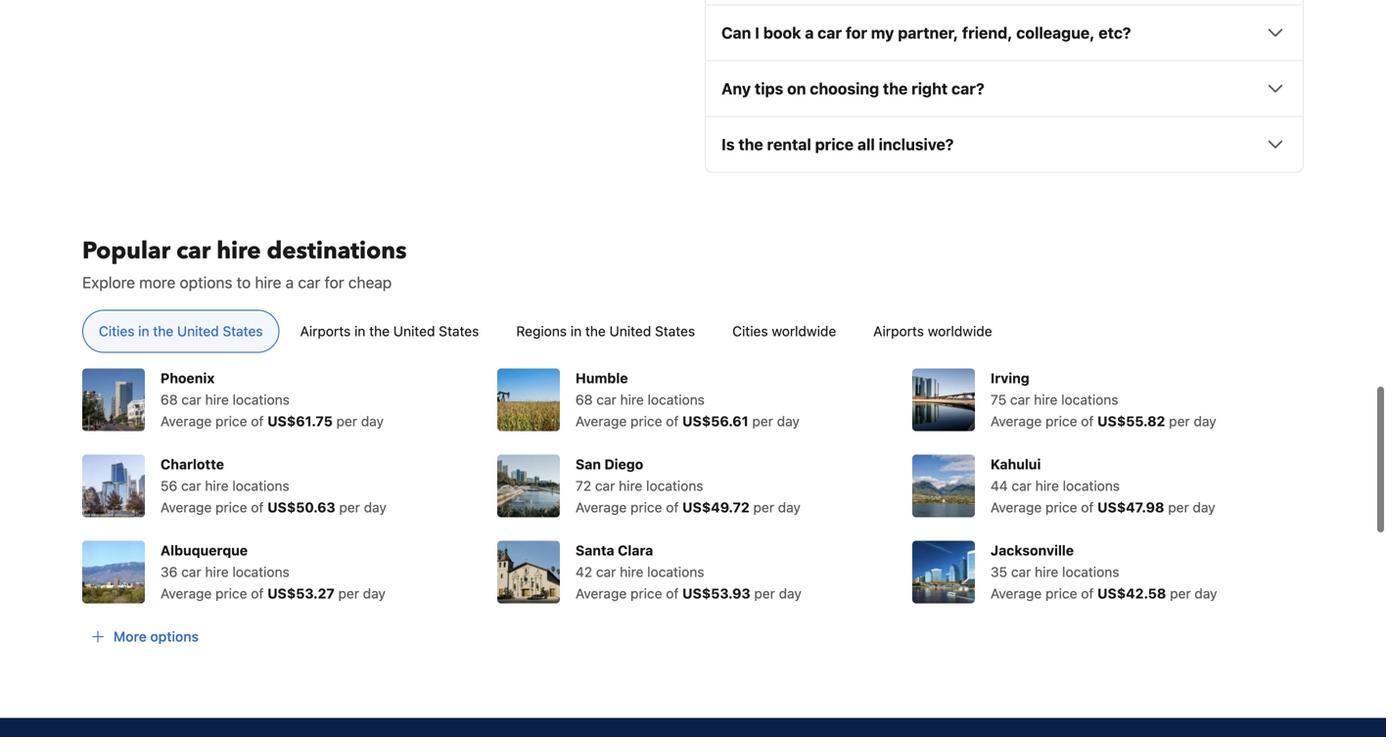 Task type: vqa. For each thing, say whether or not it's contained in the screenshot.
top Helpful
no



Task type: describe. For each thing, give the bounding box(es) containing it.
average inside san diego 72 car hire locations average price of us$49.72 per day
[[576, 499, 627, 515]]

car inside "kahului 44 car hire locations average price of us$47.98 per day"
[[1012, 478, 1032, 494]]

average for jacksonville 35 car hire locations average price of us$42.58 per day
[[991, 585, 1042, 602]]

average for kahului 44 car hire locations average price of us$47.98 per day
[[991, 499, 1042, 515]]

united for airports
[[394, 323, 435, 339]]

hire inside humble 68 car hire locations average price of us$56.61 per day
[[620, 392, 644, 408]]

per for humble 68 car hire locations average price of us$56.61 per day
[[753, 413, 774, 429]]

price inside santa clara 42 car hire locations average price of us$53.93 per day
[[631, 585, 663, 602]]

us$42.58
[[1098, 585, 1167, 602]]

56
[[161, 478, 178, 494]]

more
[[114, 629, 147, 645]]

of for phoenix 68 car hire locations average price of us$61.75 per day
[[251, 413, 264, 429]]

day for charlotte 56 car hire locations average price of us$50.63 per day
[[364, 499, 387, 515]]

united for regions
[[610, 323, 651, 339]]

states for airports in the united states
[[439, 323, 479, 339]]

airports for airports in the united states
[[300, 323, 351, 339]]

albuquerque 36 car hire locations average price of us$53.27 per day
[[161, 542, 386, 602]]

santa clara 42 car hire locations average price of us$53.93 per day
[[576, 542, 802, 602]]

of inside san diego 72 car hire locations average price of us$49.72 per day
[[666, 499, 679, 515]]

cheap car hire in charlotte image
[[82, 455, 145, 517]]

price for humble 68 car hire locations average price of us$56.61 per day
[[631, 413, 663, 429]]

charlotte
[[161, 456, 224, 472]]

average for humble 68 car hire locations average price of us$56.61 per day
[[576, 413, 627, 429]]

a inside dropdown button
[[805, 23, 814, 42]]

is the rental price all inclusive?
[[722, 135, 954, 154]]

locations for irving 75 car hire locations average price of us$55.82 per day
[[1062, 392, 1119, 408]]

for inside the popular car hire destinations explore more options to hire a car for cheap
[[325, 273, 344, 292]]

per for charlotte 56 car hire locations average price of us$50.63 per day
[[339, 499, 360, 515]]

i
[[755, 23, 760, 42]]

hire inside santa clara 42 car hire locations average price of us$53.93 per day
[[620, 564, 644, 580]]

price for albuquerque 36 car hire locations average price of us$53.27 per day
[[216, 585, 247, 602]]

price for jacksonville 35 car hire locations average price of us$42.58 per day
[[1046, 585, 1078, 602]]

airports in the united states button
[[284, 310, 496, 353]]

day inside san diego 72 car hire locations average price of us$49.72 per day
[[778, 499, 801, 515]]

albuquerque
[[161, 542, 248, 558]]

united for cities
[[177, 323, 219, 339]]

kahului 44 car hire locations average price of us$47.98 per day
[[991, 456, 1216, 515]]

of inside santa clara 42 car hire locations average price of us$53.93 per day
[[666, 585, 679, 602]]

us$49.72
[[683, 499, 750, 515]]

us$53.27
[[267, 585, 335, 602]]

more
[[139, 273, 176, 292]]

the for cities in the united states
[[153, 323, 174, 339]]

car inside can i book a car for my partner, friend, colleague, etc? dropdown button
[[818, 23, 842, 42]]

hire inside irving 75 car hire locations average price of us$55.82 per day
[[1034, 392, 1058, 408]]

hire right to
[[255, 273, 282, 292]]

worldwide for cities worldwide
[[772, 323, 837, 339]]

is
[[722, 135, 735, 154]]

car down destinations
[[298, 273, 321, 292]]

day for irving 75 car hire locations average price of us$55.82 per day
[[1194, 413, 1217, 429]]

locations for humble 68 car hire locations average price of us$56.61 per day
[[648, 392, 705, 408]]

hire inside phoenix 68 car hire locations average price of us$61.75 per day
[[205, 392, 229, 408]]

price for kahului 44 car hire locations average price of us$47.98 per day
[[1046, 499, 1078, 515]]

locations for phoenix 68 car hire locations average price of us$61.75 per day
[[233, 392, 290, 408]]

book
[[764, 23, 801, 42]]

irving 75 car hire locations average price of us$55.82 per day
[[991, 370, 1217, 429]]

options inside more options button
[[150, 629, 199, 645]]

irving
[[991, 370, 1030, 386]]

per inside santa clara 42 car hire locations average price of us$53.93 per day
[[754, 585, 775, 602]]

jacksonville
[[991, 542, 1074, 558]]

etc?
[[1099, 23, 1132, 42]]

car inside charlotte 56 car hire locations average price of us$50.63 per day
[[181, 478, 201, 494]]

cities for cities worldwide
[[733, 323, 768, 339]]

per for irving 75 car hire locations average price of us$55.82 per day
[[1170, 413, 1191, 429]]

locations inside santa clara 42 car hire locations average price of us$53.93 per day
[[647, 564, 705, 580]]

states for regions in the united states
[[655, 323, 695, 339]]

to
[[237, 273, 251, 292]]

santa
[[576, 542, 615, 558]]

car inside phoenix 68 car hire locations average price of us$61.75 per day
[[182, 392, 202, 408]]

for inside dropdown button
[[846, 23, 868, 42]]

car inside san diego 72 car hire locations average price of us$49.72 per day
[[595, 478, 615, 494]]

44
[[991, 478, 1008, 494]]

locations for charlotte 56 car hire locations average price of us$50.63 per day
[[232, 478, 290, 494]]

average for phoenix 68 car hire locations average price of us$61.75 per day
[[161, 413, 212, 429]]

partner,
[[898, 23, 959, 42]]

of for charlotte 56 car hire locations average price of us$50.63 per day
[[251, 499, 264, 515]]

per inside san diego 72 car hire locations average price of us$49.72 per day
[[754, 499, 775, 515]]

airports in the united states
[[300, 323, 479, 339]]

average for albuquerque 36 car hire locations average price of us$53.27 per day
[[161, 585, 212, 602]]

car inside santa clara 42 car hire locations average price of us$53.93 per day
[[596, 564, 616, 580]]

day for humble 68 car hire locations average price of us$56.61 per day
[[777, 413, 800, 429]]

hire inside "kahului 44 car hire locations average price of us$47.98 per day"
[[1036, 478, 1060, 494]]

clara
[[618, 542, 654, 558]]

per for albuquerque 36 car hire locations average price of us$53.27 per day
[[338, 585, 359, 602]]

can i book a car for my partner, friend, colleague, etc?
[[722, 23, 1132, 42]]

tab list containing cities in the united states
[[67, 310, 1320, 354]]

per for kahului 44 car hire locations average price of us$47.98 per day
[[1169, 499, 1190, 515]]

of for kahului 44 car hire locations average price of us$47.98 per day
[[1081, 499, 1094, 515]]

car inside albuquerque 36 car hire locations average price of us$53.27 per day
[[181, 564, 201, 580]]

is the rental price all inclusive? button
[[722, 132, 1288, 156]]

airports worldwide button
[[857, 310, 1009, 353]]

friend,
[[963, 23, 1013, 42]]

on
[[787, 79, 806, 98]]

hire inside jacksonville 35 car hire locations average price of us$42.58 per day
[[1035, 564, 1059, 580]]

42
[[576, 564, 593, 580]]

rental
[[767, 135, 812, 154]]

price for charlotte 56 car hire locations average price of us$50.63 per day
[[216, 499, 247, 515]]

cities worldwide button
[[716, 310, 853, 353]]

right
[[912, 79, 948, 98]]

35
[[991, 564, 1008, 580]]

us$61.75
[[267, 413, 333, 429]]

jacksonville 35 car hire locations average price of us$42.58 per day
[[991, 542, 1218, 602]]

a inside the popular car hire destinations explore more options to hire a car for cheap
[[286, 273, 294, 292]]

cities worldwide
[[733, 323, 837, 339]]

day for kahului 44 car hire locations average price of us$47.98 per day
[[1193, 499, 1216, 515]]

explore
[[82, 273, 135, 292]]

car inside irving 75 car hire locations average price of us$55.82 per day
[[1011, 392, 1031, 408]]

the right is
[[739, 135, 764, 154]]

us$55.82
[[1098, 413, 1166, 429]]



Task type: locate. For each thing, give the bounding box(es) containing it.
cities down explore
[[99, 323, 135, 339]]

average inside albuquerque 36 car hire locations average price of us$53.27 per day
[[161, 585, 212, 602]]

average
[[161, 413, 212, 429], [576, 413, 627, 429], [991, 413, 1042, 429], [161, 499, 212, 515], [576, 499, 627, 515], [991, 499, 1042, 515], [161, 585, 212, 602], [576, 585, 627, 602], [991, 585, 1042, 602]]

day inside humble 68 car hire locations average price of us$56.61 per day
[[777, 413, 800, 429]]

2 airports from the left
[[874, 323, 924, 339]]

68
[[161, 392, 178, 408], [576, 392, 593, 408]]

locations
[[233, 392, 290, 408], [648, 392, 705, 408], [1062, 392, 1119, 408], [232, 478, 290, 494], [646, 478, 704, 494], [1063, 478, 1120, 494], [232, 564, 290, 580], [647, 564, 705, 580], [1063, 564, 1120, 580]]

hire
[[217, 235, 261, 267], [255, 273, 282, 292], [205, 392, 229, 408], [620, 392, 644, 408], [1034, 392, 1058, 408], [205, 478, 229, 494], [619, 478, 643, 494], [1036, 478, 1060, 494], [205, 564, 229, 580], [620, 564, 644, 580], [1035, 564, 1059, 580]]

1 cities from the left
[[99, 323, 135, 339]]

per inside "kahului 44 car hire locations average price of us$47.98 per day"
[[1169, 499, 1190, 515]]

1 vertical spatial for
[[325, 273, 344, 292]]

average inside santa clara 42 car hire locations average price of us$53.93 per day
[[576, 585, 627, 602]]

cheap car hire in santa clara image
[[497, 541, 560, 604]]

any tips on choosing the right car?
[[722, 79, 985, 98]]

average inside charlotte 56 car hire locations average price of us$50.63 per day
[[161, 499, 212, 515]]

average down 75 in the right of the page
[[991, 413, 1042, 429]]

1 horizontal spatial airports
[[874, 323, 924, 339]]

inclusive?
[[879, 135, 954, 154]]

airports up cheap car hire in irving image at the right of the page
[[874, 323, 924, 339]]

of inside albuquerque 36 car hire locations average price of us$53.27 per day
[[251, 585, 264, 602]]

car down charlotte
[[181, 478, 201, 494]]

of left 'us$50.63'
[[251, 499, 264, 515]]

of left us$53.93
[[666, 585, 679, 602]]

phoenix 68 car hire locations average price of us$61.75 per day
[[161, 370, 384, 429]]

of left us$53.27
[[251, 585, 264, 602]]

average for irving 75 car hire locations average price of us$55.82 per day
[[991, 413, 1042, 429]]

united
[[177, 323, 219, 339], [394, 323, 435, 339], [610, 323, 651, 339]]

price left the us$55.82
[[1046, 413, 1078, 429]]

day for jacksonville 35 car hire locations average price of us$42.58 per day
[[1195, 585, 1218, 602]]

states for cities in the united states
[[223, 323, 263, 339]]

locations up us$42.58
[[1063, 564, 1120, 580]]

any
[[722, 79, 751, 98]]

locations up us$56.61
[[648, 392, 705, 408]]

of for jacksonville 35 car hire locations average price of us$42.58 per day
[[1081, 585, 1094, 602]]

0 vertical spatial for
[[846, 23, 868, 42]]

per inside jacksonville 35 car hire locations average price of us$42.58 per day
[[1170, 585, 1191, 602]]

locations inside phoenix 68 car hire locations average price of us$61.75 per day
[[233, 392, 290, 408]]

0 vertical spatial options
[[180, 273, 233, 292]]

airports worldwide
[[874, 323, 993, 339]]

states down to
[[223, 323, 263, 339]]

1 horizontal spatial united
[[394, 323, 435, 339]]

car right 75 in the right of the page
[[1011, 392, 1031, 408]]

per inside humble 68 car hire locations average price of us$56.61 per day
[[753, 413, 774, 429]]

0 horizontal spatial a
[[286, 273, 294, 292]]

day right the us$55.82
[[1194, 413, 1217, 429]]

day inside phoenix 68 car hire locations average price of us$61.75 per day
[[361, 413, 384, 429]]

per right us$53.27
[[338, 585, 359, 602]]

per right the us$47.98
[[1169, 499, 1190, 515]]

0 horizontal spatial cities
[[99, 323, 135, 339]]

2 cities from the left
[[733, 323, 768, 339]]

united inside airports in the united states button
[[394, 323, 435, 339]]

price up charlotte
[[216, 413, 247, 429]]

0 horizontal spatial united
[[177, 323, 219, 339]]

1 united from the left
[[177, 323, 219, 339]]

day inside albuquerque 36 car hire locations average price of us$53.27 per day
[[363, 585, 386, 602]]

the for regions in the united states
[[586, 323, 606, 339]]

airports
[[300, 323, 351, 339], [874, 323, 924, 339]]

2 horizontal spatial united
[[610, 323, 651, 339]]

diego
[[605, 456, 644, 472]]

per right the us$55.82
[[1170, 413, 1191, 429]]

locations for jacksonville 35 car hire locations average price of us$42.58 per day
[[1063, 564, 1120, 580]]

68 down phoenix
[[161, 392, 178, 408]]

2 states from the left
[[439, 323, 479, 339]]

regions in the united states button
[[500, 310, 712, 353]]

68 for phoenix
[[161, 392, 178, 408]]

average inside "kahului 44 car hire locations average price of us$47.98 per day"
[[991, 499, 1042, 515]]

1 68 from the left
[[161, 392, 178, 408]]

1 horizontal spatial states
[[439, 323, 479, 339]]

of inside jacksonville 35 car hire locations average price of us$42.58 per day
[[1081, 585, 1094, 602]]

tips
[[755, 79, 784, 98]]

0 horizontal spatial worldwide
[[772, 323, 837, 339]]

locations inside jacksonville 35 car hire locations average price of us$42.58 per day
[[1063, 564, 1120, 580]]

3 united from the left
[[610, 323, 651, 339]]

hire down phoenix
[[205, 392, 229, 408]]

more options
[[114, 629, 199, 645]]

kahului
[[991, 456, 1041, 472]]

us$50.63
[[267, 499, 336, 515]]

cheap
[[348, 273, 392, 292]]

day inside santa clara 42 car hire locations average price of us$53.93 per day
[[779, 585, 802, 602]]

day
[[361, 413, 384, 429], [777, 413, 800, 429], [1194, 413, 1217, 429], [364, 499, 387, 515], [778, 499, 801, 515], [1193, 499, 1216, 515], [363, 585, 386, 602], [779, 585, 802, 602], [1195, 585, 1218, 602]]

day inside charlotte 56 car hire locations average price of us$50.63 per day
[[364, 499, 387, 515]]

humble 68 car hire locations average price of us$56.61 per day
[[576, 370, 800, 429]]

3 states from the left
[[655, 323, 695, 339]]

of for irving 75 car hire locations average price of us$55.82 per day
[[1081, 413, 1094, 429]]

locations inside charlotte 56 car hire locations average price of us$50.63 per day
[[232, 478, 290, 494]]

day inside irving 75 car hire locations average price of us$55.82 per day
[[1194, 413, 1217, 429]]

day right us$56.61
[[777, 413, 800, 429]]

per inside albuquerque 36 car hire locations average price of us$53.27 per day
[[338, 585, 359, 602]]

car right 36
[[181, 564, 201, 580]]

cities up humble 68 car hire locations average price of us$56.61 per day
[[733, 323, 768, 339]]

average inside jacksonville 35 car hire locations average price of us$42.58 per day
[[991, 585, 1042, 602]]

locations up 'us$50.63'
[[232, 478, 290, 494]]

average down 36
[[161, 585, 212, 602]]

car
[[818, 23, 842, 42], [176, 235, 211, 267], [298, 273, 321, 292], [182, 392, 202, 408], [597, 392, 617, 408], [1011, 392, 1031, 408], [181, 478, 201, 494], [595, 478, 615, 494], [1012, 478, 1032, 494], [181, 564, 201, 580], [596, 564, 616, 580], [1012, 564, 1032, 580]]

per right us$61.75
[[336, 413, 357, 429]]

destinations
[[267, 235, 407, 267]]

hire down albuquerque
[[205, 564, 229, 580]]

colleague,
[[1017, 23, 1095, 42]]

popular
[[82, 235, 170, 267]]

choosing
[[810, 79, 880, 98]]

price inside irving 75 car hire locations average price of us$55.82 per day
[[1046, 413, 1078, 429]]

locations for kahului 44 car hire locations average price of us$47.98 per day
[[1063, 478, 1120, 494]]

in down cheap
[[355, 323, 366, 339]]

car right popular
[[176, 235, 211, 267]]

2 united from the left
[[394, 323, 435, 339]]

average down humble
[[576, 413, 627, 429]]

per right 'us$50.63'
[[339, 499, 360, 515]]

in down more
[[138, 323, 149, 339]]

68 for humble
[[576, 392, 593, 408]]

price for phoenix 68 car hire locations average price of us$61.75 per day
[[216, 413, 247, 429]]

popular car hire destinations explore more options to hire a car for cheap
[[82, 235, 407, 292]]

per
[[336, 413, 357, 429], [753, 413, 774, 429], [1170, 413, 1191, 429], [339, 499, 360, 515], [754, 499, 775, 515], [1169, 499, 1190, 515], [338, 585, 359, 602], [754, 585, 775, 602], [1170, 585, 1191, 602]]

united inside regions in the united states button
[[610, 323, 651, 339]]

for left my
[[846, 23, 868, 42]]

per inside phoenix 68 car hire locations average price of us$61.75 per day
[[336, 413, 357, 429]]

average down 56
[[161, 499, 212, 515]]

us$47.98
[[1098, 499, 1165, 515]]

a right to
[[286, 273, 294, 292]]

cheap car hire in phoenix image
[[82, 369, 145, 431]]

price
[[815, 135, 854, 154], [216, 413, 247, 429], [631, 413, 663, 429], [1046, 413, 1078, 429], [216, 499, 247, 515], [631, 499, 663, 515], [1046, 499, 1078, 515], [216, 585, 247, 602], [631, 585, 663, 602], [1046, 585, 1078, 602]]

the up humble
[[586, 323, 606, 339]]

day for albuquerque 36 car hire locations average price of us$53.27 per day
[[363, 585, 386, 602]]

2 68 from the left
[[576, 392, 593, 408]]

worldwide for airports worldwide
[[928, 323, 993, 339]]

states up humble 68 car hire locations average price of us$56.61 per day
[[655, 323, 695, 339]]

day right us$42.58
[[1195, 585, 1218, 602]]

states
[[223, 323, 263, 339], [439, 323, 479, 339], [655, 323, 695, 339]]

price up clara
[[631, 499, 663, 515]]

per inside charlotte 56 car hire locations average price of us$50.63 per day
[[339, 499, 360, 515]]

airports for airports worldwide
[[874, 323, 924, 339]]

hire down charlotte
[[205, 478, 229, 494]]

per for jacksonville 35 car hire locations average price of us$42.58 per day
[[1170, 585, 1191, 602]]

average for charlotte 56 car hire locations average price of us$50.63 per day
[[161, 499, 212, 515]]

charlotte 56 car hire locations average price of us$50.63 per day
[[161, 456, 387, 515]]

day inside "kahului 44 car hire locations average price of us$47.98 per day"
[[1193, 499, 1216, 515]]

average inside irving 75 car hire locations average price of us$55.82 per day
[[991, 413, 1042, 429]]

1 horizontal spatial 68
[[576, 392, 593, 408]]

regions in the united states
[[516, 323, 695, 339]]

cheap car hire in humble image
[[497, 369, 560, 431]]

in for cities
[[138, 323, 149, 339]]

cities inside cities in the united states button
[[99, 323, 135, 339]]

of left us$42.58
[[1081, 585, 1094, 602]]

the for airports in the united states
[[369, 323, 390, 339]]

tab list
[[67, 310, 1320, 354]]

average inside phoenix 68 car hire locations average price of us$61.75 per day
[[161, 413, 212, 429]]

1 horizontal spatial worldwide
[[928, 323, 993, 339]]

locations up us$49.72
[[646, 478, 704, 494]]

options inside the popular car hire destinations explore more options to hire a car for cheap
[[180, 273, 233, 292]]

car down kahului
[[1012, 478, 1032, 494]]

all
[[858, 135, 875, 154]]

1 worldwide from the left
[[772, 323, 837, 339]]

cities
[[99, 323, 135, 339], [733, 323, 768, 339]]

options right more
[[150, 629, 199, 645]]

price down albuquerque
[[216, 585, 247, 602]]

locations up us$53.27
[[232, 564, 290, 580]]

cheap car hire in irving image
[[913, 369, 975, 431]]

price inside san diego 72 car hire locations average price of us$49.72 per day
[[631, 499, 663, 515]]

hire down clara
[[620, 564, 644, 580]]

cities for cities in the united states
[[99, 323, 135, 339]]

united inside cities in the united states button
[[177, 323, 219, 339]]

of left us$56.61
[[666, 413, 679, 429]]

price inside dropdown button
[[815, 135, 854, 154]]

the down more
[[153, 323, 174, 339]]

0 horizontal spatial for
[[325, 273, 344, 292]]

1 horizontal spatial cities
[[733, 323, 768, 339]]

of left the us$47.98
[[1081, 499, 1094, 515]]

price inside jacksonville 35 car hire locations average price of us$42.58 per day
[[1046, 585, 1078, 602]]

cheap car hire in albuquerque image
[[82, 541, 145, 604]]

per right us$56.61
[[753, 413, 774, 429]]

of left us$61.75
[[251, 413, 264, 429]]

can i book a car for my partner, friend, colleague, etc? button
[[722, 21, 1288, 44]]

price up "diego" at the bottom left of page
[[631, 413, 663, 429]]

day right us$53.27
[[363, 585, 386, 602]]

in for regions
[[571, 323, 582, 339]]

2 in from the left
[[355, 323, 366, 339]]

us$56.61
[[683, 413, 749, 429]]

average down "42"
[[576, 585, 627, 602]]

states left the regions
[[439, 323, 479, 339]]

the down cheap
[[369, 323, 390, 339]]

3 in from the left
[[571, 323, 582, 339]]

us$53.93
[[683, 585, 751, 602]]

the left right
[[883, 79, 908, 98]]

1 airports from the left
[[300, 323, 351, 339]]

locations inside albuquerque 36 car hire locations average price of us$53.27 per day
[[232, 564, 290, 580]]

per right us$49.72
[[754, 499, 775, 515]]

humble
[[576, 370, 628, 386]]

0 horizontal spatial 68
[[161, 392, 178, 408]]

price left "all" on the top right
[[815, 135, 854, 154]]

average inside humble 68 car hire locations average price of us$56.61 per day
[[576, 413, 627, 429]]

2 horizontal spatial in
[[571, 323, 582, 339]]

of inside phoenix 68 car hire locations average price of us$61.75 per day
[[251, 413, 264, 429]]

hire up to
[[217, 235, 261, 267]]

locations up us$61.75
[[233, 392, 290, 408]]

hire inside charlotte 56 car hire locations average price of us$50.63 per day
[[205, 478, 229, 494]]

locations inside san diego 72 car hire locations average price of us$49.72 per day
[[646, 478, 704, 494]]

2 worldwide from the left
[[928, 323, 993, 339]]

price inside albuquerque 36 car hire locations average price of us$53.27 per day
[[216, 585, 247, 602]]

cheap car hire in san diego image
[[497, 455, 560, 517]]

price inside "kahului 44 car hire locations average price of us$47.98 per day"
[[1046, 499, 1078, 515]]

san diego 72 car hire locations average price of us$49.72 per day
[[576, 456, 801, 515]]

more options button
[[82, 619, 207, 654]]

car down phoenix
[[182, 392, 202, 408]]

car right "42"
[[596, 564, 616, 580]]

car inside jacksonville 35 car hire locations average price of us$42.58 per day
[[1012, 564, 1032, 580]]

worldwide inside button
[[928, 323, 993, 339]]

75
[[991, 392, 1007, 408]]

cities inside cities worldwide 'button'
[[733, 323, 768, 339]]

cities in the united states
[[99, 323, 263, 339]]

of inside humble 68 car hire locations average price of us$56.61 per day
[[666, 413, 679, 429]]

per for phoenix 68 car hire locations average price of us$61.75 per day
[[336, 413, 357, 429]]

1 horizontal spatial a
[[805, 23, 814, 42]]

cheap car hire in jacksonville image
[[913, 541, 975, 604]]

72
[[576, 478, 592, 494]]

for
[[846, 23, 868, 42], [325, 273, 344, 292]]

san
[[576, 456, 601, 472]]

price down clara
[[631, 585, 663, 602]]

any tips on choosing the right car? button
[[722, 77, 1288, 100]]

per right us$53.93
[[754, 585, 775, 602]]

price up albuquerque
[[216, 499, 247, 515]]

cities in the united states button
[[82, 310, 280, 353]]

regions
[[516, 323, 567, 339]]

average down 72
[[576, 499, 627, 515]]

of
[[251, 413, 264, 429], [666, 413, 679, 429], [1081, 413, 1094, 429], [251, 499, 264, 515], [666, 499, 679, 515], [1081, 499, 1094, 515], [251, 585, 264, 602], [666, 585, 679, 602], [1081, 585, 1094, 602]]

of for humble 68 car hire locations average price of us$56.61 per day
[[666, 413, 679, 429]]

locations inside "kahului 44 car hire locations average price of us$47.98 per day"
[[1063, 478, 1120, 494]]

hire down kahului
[[1036, 478, 1060, 494]]

car down humble
[[597, 392, 617, 408]]

options
[[180, 273, 233, 292], [150, 629, 199, 645]]

hire right 75 in the right of the page
[[1034, 392, 1058, 408]]

locations inside irving 75 car hire locations average price of us$55.82 per day
[[1062, 392, 1119, 408]]

a right book at top right
[[805, 23, 814, 42]]

hire inside albuquerque 36 car hire locations average price of us$53.27 per day
[[205, 564, 229, 580]]

per right us$42.58
[[1170, 585, 1191, 602]]

1 vertical spatial options
[[150, 629, 199, 645]]

day for phoenix 68 car hire locations average price of us$61.75 per day
[[361, 413, 384, 429]]

price up jacksonville
[[1046, 499, 1078, 515]]

price inside humble 68 car hire locations average price of us$56.61 per day
[[631, 413, 663, 429]]

average down "35"
[[991, 585, 1042, 602]]

car right book at top right
[[818, 23, 842, 42]]

price inside charlotte 56 car hire locations average price of us$50.63 per day
[[216, 499, 247, 515]]

of for albuquerque 36 car hire locations average price of us$53.27 per day
[[251, 585, 264, 602]]

hire down humble
[[620, 392, 644, 408]]

airports down cheap
[[300, 323, 351, 339]]

car?
[[952, 79, 985, 98]]

price down jacksonville
[[1046, 585, 1078, 602]]

1 states from the left
[[223, 323, 263, 339]]

day inside jacksonville 35 car hire locations average price of us$42.58 per day
[[1195, 585, 1218, 602]]

0 horizontal spatial in
[[138, 323, 149, 339]]

per inside irving 75 car hire locations average price of us$55.82 per day
[[1170, 413, 1191, 429]]

phoenix
[[161, 370, 215, 386]]

locations for albuquerque 36 car hire locations average price of us$53.27 per day
[[232, 564, 290, 580]]

car right 72
[[595, 478, 615, 494]]

68 inside phoenix 68 car hire locations average price of us$61.75 per day
[[161, 392, 178, 408]]

price for irving 75 car hire locations average price of us$55.82 per day
[[1046, 413, 1078, 429]]

car inside humble 68 car hire locations average price of us$56.61 per day
[[597, 392, 617, 408]]

locations up the us$55.82
[[1062, 392, 1119, 408]]

hire inside san diego 72 car hire locations average price of us$49.72 per day
[[619, 478, 643, 494]]

average down phoenix
[[161, 413, 212, 429]]

for down destinations
[[325, 273, 344, 292]]

the
[[883, 79, 908, 98], [739, 135, 764, 154], [153, 323, 174, 339], [369, 323, 390, 339], [586, 323, 606, 339]]

cheap car hire in kahului image
[[913, 455, 975, 517]]

in right the regions
[[571, 323, 582, 339]]

day right the us$47.98
[[1193, 499, 1216, 515]]

of inside "kahului 44 car hire locations average price of us$47.98 per day"
[[1081, 499, 1094, 515]]

0 horizontal spatial airports
[[300, 323, 351, 339]]

0 horizontal spatial states
[[223, 323, 263, 339]]

locations up the us$47.98
[[1063, 478, 1120, 494]]

of left us$49.72
[[666, 499, 679, 515]]

68 down humble
[[576, 392, 593, 408]]

worldwide
[[772, 323, 837, 339], [928, 323, 993, 339]]

of inside charlotte 56 car hire locations average price of us$50.63 per day
[[251, 499, 264, 515]]

36
[[161, 564, 178, 580]]

can
[[722, 23, 752, 42]]

day right us$61.75
[[361, 413, 384, 429]]

1 in from the left
[[138, 323, 149, 339]]

0 vertical spatial a
[[805, 23, 814, 42]]

price inside phoenix 68 car hire locations average price of us$61.75 per day
[[216, 413, 247, 429]]

my
[[871, 23, 895, 42]]

1 vertical spatial a
[[286, 273, 294, 292]]

average down 44
[[991, 499, 1042, 515]]

options left to
[[180, 273, 233, 292]]

in
[[138, 323, 149, 339], [355, 323, 366, 339], [571, 323, 582, 339]]

day right 'us$50.63'
[[364, 499, 387, 515]]

1 horizontal spatial for
[[846, 23, 868, 42]]

a
[[805, 23, 814, 42], [286, 273, 294, 292]]

2 horizontal spatial states
[[655, 323, 695, 339]]

locations down clara
[[647, 564, 705, 580]]

hire down jacksonville
[[1035, 564, 1059, 580]]

of inside irving 75 car hire locations average price of us$55.82 per day
[[1081, 413, 1094, 429]]

1 horizontal spatial in
[[355, 323, 366, 339]]

day right us$53.93
[[779, 585, 802, 602]]

car right "35"
[[1012, 564, 1032, 580]]

68 inside humble 68 car hire locations average price of us$56.61 per day
[[576, 392, 593, 408]]

in for airports
[[355, 323, 366, 339]]

of left the us$55.82
[[1081, 413, 1094, 429]]

locations inside humble 68 car hire locations average price of us$56.61 per day
[[648, 392, 705, 408]]

day right us$49.72
[[778, 499, 801, 515]]

worldwide inside 'button'
[[772, 323, 837, 339]]



